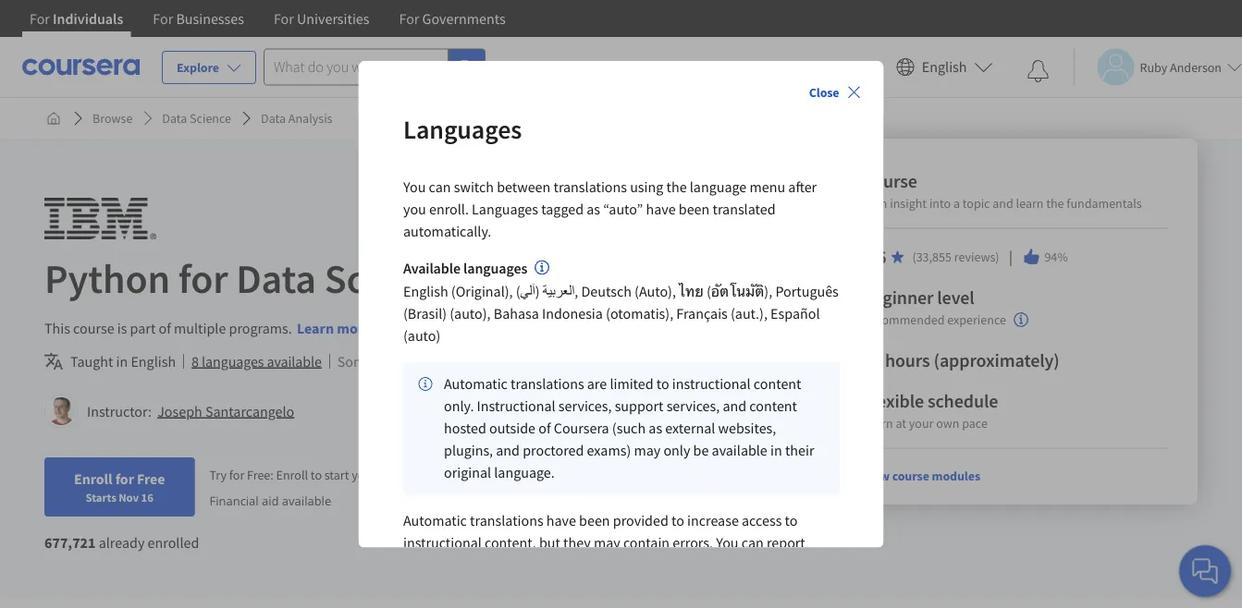 Task type: locate. For each thing, give the bounding box(es) containing it.
1 vertical spatial you
[[716, 534, 739, 553]]

and inside course gain insight into a topic and learn the fundamentals
[[993, 195, 1014, 212]]

1 horizontal spatial instructional
[[672, 375, 751, 394]]

0 vertical spatial in
[[116, 353, 128, 371]]

0 vertical spatial course
[[73, 319, 114, 338]]

0 horizontal spatial languages
[[202, 353, 264, 371]]

free:
[[247, 467, 274, 484]]

1 vertical spatial automatic
[[403, 512, 467, 531]]

schedule
[[928, 390, 999, 413]]

2 for from the left
[[153, 9, 173, 28]]

1 horizontal spatial course
[[893, 468, 930, 485]]

2 horizontal spatial your
[[910, 416, 934, 432]]

all
[[812, 557, 827, 575]]

1 horizontal spatial in
[[770, 442, 782, 460]]

1 services, from the left
[[558, 398, 612, 416]]

0 vertical spatial available
[[267, 353, 322, 371]]

level
[[938, 286, 975, 310]]

your right find
[[790, 58, 815, 75]]

for left governments
[[399, 9, 420, 28]]

english inside button
[[923, 58, 968, 76]]

for right try
[[229, 467, 245, 484]]

close
[[810, 84, 840, 101]]

automatic for automatic translations have been provided to increase access to instructional content, but they may contain errors. you can report errors from the language menu to help us improve translations for all coursera learners.
[[403, 512, 467, 531]]

and up websites, at bottom right
[[723, 398, 747, 416]]

1 vertical spatial be
[[693, 442, 709, 460]]

course
[[863, 170, 918, 193]]

as inside you can switch between translations using the language menu after you enroll. languages tagged as "auto" have been translated automatically.
[[587, 200, 600, 218]]

0 horizontal spatial be
[[480, 353, 496, 371]]

aid
[[262, 493, 279, 509]]

of right the part
[[159, 319, 171, 338]]

1 vertical spatial your
[[910, 416, 934, 432]]

to inside try for free: enroll to start your 7-day full access free trial financial aid available
[[311, 467, 322, 484]]

a
[[954, 195, 961, 212]]

for left individuals
[[30, 9, 50, 28]]

the right using
[[666, 178, 687, 196]]

been up they
[[579, 512, 610, 531]]

0 horizontal spatial in
[[116, 353, 128, 371]]

access inside "automatic translations have been provided to increase access to instructional content, but they may contain errors. you can report errors from the language menu to help us improve translations for all coursera learners."
[[742, 512, 782, 531]]

languages inside you can switch between translations using the language menu after you enroll. languages tagged as "auto" have been translated automatically.
[[472, 200, 538, 218]]

4 for from the left
[[399, 9, 420, 28]]

0 horizontal spatial access
[[432, 467, 467, 484]]

0 horizontal spatial as
[[587, 200, 600, 218]]

enroll inside enroll for free starts nov 16
[[74, 470, 113, 489]]

1 horizontal spatial and
[[723, 398, 747, 416]]

data left analysis
[[261, 110, 286, 127]]

0 horizontal spatial have
[[546, 512, 576, 531]]

language inside you can switch between translations using the language menu after you enroll. languages tagged as "auto" have been translated automatically.
[[690, 178, 747, 196]]

exams)
[[587, 442, 631, 460]]

0 vertical spatial can
[[429, 178, 451, 196]]

in inside automatic translations are limited to instructional content only. instructional services, support services, and content hosted outside of coursera (such as external websites, plugins, and proctored exams) may only be available in their original language.
[[770, 442, 782, 460]]

of inside automatic translations are limited to instructional content only. instructional services, support services, and content hosted outside of coursera (such as external websites, plugins, and proctored exams) may only be available in their original language.
[[538, 420, 551, 438]]

home image
[[46, 111, 61, 126]]

0 vertical spatial as
[[587, 200, 600, 218]]

to inside automatic translations are limited to instructional content only. instructional services, support services, and content hosted outside of coursera (such as external websites, plugins, and proctored exams) may only be available in their original language.
[[656, 375, 669, 394]]

available
[[267, 353, 322, 371], [712, 442, 768, 460], [282, 493, 332, 509]]

more information on translated content image
[[535, 261, 549, 275]]

1 horizontal spatial be
[[693, 442, 709, 460]]

automatic translations are limited to instructional content only. instructional services, support services, and content hosted outside of coursera (such as external websites, plugins, and proctored exams) may only be available in their original language. element
[[403, 362, 840, 496]]

may down (such
[[634, 442, 661, 460]]

your
[[790, 58, 815, 75], [910, 416, 934, 432], [352, 467, 376, 484]]

2 horizontal spatial english
[[923, 58, 968, 76]]

nov
[[119, 491, 139, 505]]

0 horizontal spatial can
[[429, 178, 451, 196]]

learners.
[[461, 579, 515, 597]]

course right view
[[893, 468, 930, 485]]

as left ""auto""
[[587, 200, 600, 218]]

have down using
[[646, 200, 676, 218]]

translations up instructional
[[511, 375, 584, 394]]

as inside automatic translations are limited to instructional content only. instructional services, support services, and content hosted outside of coursera (such as external websites, plugins, and proctored exams) may only be available in their original language.
[[649, 420, 662, 438]]

modules
[[932, 468, 981, 485]]

and right topic
[[993, 195, 1014, 212]]

(auto),
[[450, 305, 491, 323]]

translated up (อัตโนมัติ),
[[713, 200, 776, 218]]

be right "only"
[[693, 442, 709, 460]]

for
[[178, 253, 228, 304], [229, 467, 245, 484], [115, 470, 134, 489], [792, 557, 809, 575]]

hosted
[[444, 420, 486, 438]]

1 horizontal spatial have
[[646, 200, 676, 218]]

for for python
[[178, 253, 228, 304]]

automatic inside automatic translations are limited to instructional content only. instructional services, support services, and content hosted outside of coursera (such as external websites, plugins, and proctored exams) may only be available in their original language.
[[444, 375, 508, 394]]

for up multiple
[[178, 253, 228, 304]]

0 vertical spatial language
[[690, 178, 747, 196]]

1 horizontal spatial languages
[[463, 259, 527, 278]]

course left is
[[73, 319, 114, 338]]

languages up (original),
[[463, 259, 527, 278]]

instructional up the external
[[672, 375, 751, 394]]

(aut.),
[[731, 305, 768, 323]]

0 horizontal spatial menu
[[559, 557, 594, 575]]

learn left at
[[863, 416, 894, 432]]

1 horizontal spatial services,
[[666, 398, 720, 416]]

0 vertical spatial your
[[790, 58, 815, 75]]

for left universities
[[274, 9, 294, 28]]

english up the (brasil)
[[403, 283, 448, 301]]

you down 'increase'
[[716, 534, 739, 553]]

1 horizontal spatial the
[[666, 178, 687, 196]]

1 horizontal spatial coursera
[[554, 420, 609, 438]]

1 horizontal spatial as
[[649, 420, 662, 438]]

0 vertical spatial learn
[[297, 319, 334, 338]]

can inside you can switch between translations using the language menu after you enroll. languages tagged as "auto" have been translated automatically.
[[429, 178, 451, 196]]

menu down they
[[559, 557, 594, 575]]

1 vertical spatial languages
[[472, 200, 538, 218]]

english right 'career'
[[923, 58, 968, 76]]

fundamentals
[[1067, 195, 1143, 212]]

automatic
[[444, 375, 508, 394], [403, 512, 467, 531]]

may
[[427, 353, 454, 371], [634, 442, 661, 460], [594, 534, 620, 553]]

languages right 8
[[202, 353, 264, 371]]

0 vertical spatial translated
[[713, 200, 776, 218]]

1 vertical spatial been
[[579, 512, 610, 531]]

for inside try for free: enroll to start your 7-day full access free trial financial aid available
[[229, 467, 245, 484]]

1 vertical spatial may
[[634, 442, 661, 460]]

and
[[993, 195, 1014, 212], [723, 398, 747, 416], [496, 442, 520, 460]]

be right not
[[480, 353, 496, 371]]

learn
[[297, 319, 334, 338], [863, 416, 894, 432]]

to
[[656, 375, 669, 394], [311, 467, 322, 484], [671, 512, 684, 531], [785, 512, 798, 531], [597, 557, 610, 575]]

english for english
[[923, 58, 968, 76]]

but
[[539, 534, 560, 553]]

english down the part
[[131, 353, 176, 371]]

0 horizontal spatial the
[[475, 557, 496, 575]]

data
[[162, 110, 187, 127], [261, 110, 286, 127], [236, 253, 316, 304]]

2 services, from the left
[[666, 398, 720, 416]]

available down programs. at the left
[[267, 353, 322, 371]]

0 vertical spatial languages
[[463, 259, 527, 278]]

for for individuals
[[30, 9, 50, 28]]

1 vertical spatial menu
[[559, 557, 594, 575]]

your inside try for free: enroll to start your 7-day full access free trial financial aid available
[[352, 467, 376, 484]]

the up "learners."
[[475, 557, 496, 575]]

can up the enroll.
[[429, 178, 451, 196]]

between
[[497, 178, 550, 196]]

1 horizontal spatial been
[[679, 200, 710, 218]]

3 for from the left
[[274, 9, 294, 28]]

for inside enroll for free starts nov 16
[[115, 470, 134, 489]]

coursera down errors in the bottom left of the page
[[403, 579, 458, 597]]

0 horizontal spatial enroll
[[74, 470, 113, 489]]

1 vertical spatial can
[[742, 534, 764, 553]]

have inside you can switch between translations using the language menu after you enroll. languages tagged as "auto" have been translated automatically.
[[646, 200, 676, 218]]

1 horizontal spatial access
[[742, 512, 782, 531]]

instructional up from
[[403, 534, 482, 553]]

None search field
[[264, 49, 486, 86]]

for left all
[[792, 557, 809, 575]]

analysis
[[289, 110, 333, 127]]

joseph santarcangelo image
[[47, 398, 75, 426]]

experience
[[948, 312, 1007, 329]]

0 vertical spatial coursera
[[554, 420, 609, 438]]

0 horizontal spatial been
[[579, 512, 610, 531]]

1 horizontal spatial can
[[742, 534, 764, 553]]

english for english (original), العربية (آلي), deutsch (auto), ไทย (อัตโนมัติ), português (brasil) (auto), bahasa indonesia (otomatis), français (aut.), español (auto)
[[403, 283, 448, 301]]

1 horizontal spatial of
[[538, 420, 551, 438]]

you
[[403, 178, 426, 196], [716, 534, 739, 553]]

automatically.
[[403, 222, 491, 240]]

available right aid
[[282, 493, 332, 509]]

be
[[480, 353, 496, 371], [693, 442, 709, 460]]

1 horizontal spatial enroll
[[276, 467, 308, 484]]

own
[[937, 416, 960, 432]]

0 vertical spatial menu
[[750, 178, 785, 196]]

for universities
[[274, 9, 370, 28]]

english
[[923, 58, 968, 76], [403, 283, 448, 301], [131, 353, 176, 371]]

available
[[403, 259, 460, 278]]

automatic translations have been provided to increase access to instructional content, but they may contain errors. you can report errors from the language menu to help us improve translations for all coursera learners.
[[403, 512, 827, 597]]

services, up the external
[[666, 398, 720, 416]]

0 horizontal spatial of
[[159, 319, 171, 338]]

for for try
[[229, 467, 245, 484]]

to left start
[[311, 467, 322, 484]]

data science
[[162, 110, 231, 127]]

1 horizontal spatial learn
[[863, 416, 894, 432]]

free
[[470, 467, 491, 484]]

hours
[[886, 349, 931, 373]]

for left businesses
[[153, 9, 173, 28]]

enroll
[[276, 467, 308, 484], [74, 470, 113, 489]]

language
[[690, 178, 747, 196], [499, 557, 556, 575]]

may up help at bottom
[[594, 534, 620, 553]]

you can switch between translations using the language menu after you enroll. languages tagged as "auto" have been translated automatically.
[[403, 178, 817, 240]]

language down content,
[[499, 557, 556, 575]]

automatic translations are limited to instructional content only. instructional services, support services, and content hosted outside of coursera (such as external websites, plugins, and proctored exams) may only be available in their original language.
[[444, 375, 814, 483]]

services, down are
[[558, 398, 612, 416]]

taught
[[70, 353, 113, 371]]

joseph santarcangelo link
[[157, 403, 295, 421]]

languages
[[403, 113, 522, 146], [472, 200, 538, 218]]

0 vertical spatial content
[[376, 353, 424, 371]]

languages inside button
[[202, 353, 264, 371]]

0 vertical spatial you
[[403, 178, 426, 196]]

enrolled
[[148, 534, 199, 553]]

you inside "automatic translations have been provided to increase access to instructional content, but they may contain errors. you can report errors from the language menu to help us improve translations for all coursera learners."
[[716, 534, 739, 553]]

learn inside flexible schedule learn at your own pace
[[863, 416, 894, 432]]

available inside 8 languages available button
[[267, 353, 322, 371]]

0 vertical spatial english
[[923, 58, 968, 76]]

0 horizontal spatial you
[[403, 178, 426, 196]]

0 vertical spatial be
[[480, 353, 496, 371]]

your left 7-
[[352, 467, 376, 484]]

2 vertical spatial your
[[352, 467, 376, 484]]

1 vertical spatial have
[[546, 512, 576, 531]]

data left science
[[162, 110, 187, 127]]

of up proctored
[[538, 420, 551, 438]]

0 vertical spatial automatic
[[444, 375, 508, 394]]

العربية
[[543, 283, 575, 301]]

coursera inside "automatic translations have been provided to increase access to instructional content, but they may contain errors. you can report errors from the language menu to help us improve translations for all coursera learners."
[[403, 579, 458, 597]]

start
[[325, 467, 349, 484]]

may left not
[[427, 353, 454, 371]]

0 vertical spatial have
[[646, 200, 676, 218]]

languages up the switch
[[403, 113, 522, 146]]

their
[[785, 442, 814, 460]]

1 for from the left
[[30, 9, 50, 28]]

1 vertical spatial in
[[770, 442, 782, 460]]

financial
[[210, 493, 259, 509]]

as right (such
[[649, 420, 662, 438]]

1 vertical spatial english
[[403, 283, 448, 301]]

santarcangelo
[[205, 403, 295, 421]]

in left the "their"
[[770, 442, 782, 460]]

access right the full
[[432, 467, 467, 484]]

beginner level recommended experience
[[863, 286, 1007, 329]]

automatic down not
[[444, 375, 508, 394]]

try for free: enroll to start your 7-day full access free trial financial aid available
[[210, 467, 515, 509]]

language right using
[[690, 178, 747, 196]]

learn more button
[[297, 317, 371, 340]]

1 vertical spatial learn
[[863, 416, 894, 432]]

1 vertical spatial course
[[893, 468, 930, 485]]

2 vertical spatial and
[[496, 442, 520, 460]]

translations inside you can switch between translations using the language menu after you enroll. languages tagged as "auto" have been translated automatically.
[[553, 178, 627, 196]]

menu left after
[[750, 178, 785, 196]]

translations up content,
[[470, 512, 543, 531]]

1 vertical spatial as
[[649, 420, 662, 438]]

coursera up exams)
[[554, 420, 609, 438]]

after
[[788, 178, 817, 196]]

been inside you can switch between translations using the language menu after you enroll. languages tagged as "auto" have been translated automatically.
[[679, 200, 710, 218]]

languages for 8
[[202, 353, 264, 371]]

the
[[666, 178, 687, 196], [1047, 195, 1065, 212], [475, 557, 496, 575]]

0 horizontal spatial instructional
[[403, 534, 482, 553]]

0 horizontal spatial services,
[[558, 398, 612, 416]]

automatic up errors in the bottom left of the page
[[403, 512, 467, 531]]

translations up tagged
[[553, 178, 627, 196]]

menu
[[750, 178, 785, 196], [559, 557, 594, 575]]

1 vertical spatial access
[[742, 512, 782, 531]]

universities
[[297, 9, 370, 28]]

data for data analysis
[[261, 110, 286, 127]]

enroll right free: on the bottom left of the page
[[276, 467, 308, 484]]

can inside "automatic translations have been provided to increase access to instructional content, but they may contain errors. you can report errors from the language menu to help us improve translations for all coursera learners."
[[742, 534, 764, 553]]

languages inside dialog
[[463, 259, 527, 278]]

can left report
[[742, 534, 764, 553]]

browse
[[93, 110, 133, 127]]

enroll up starts
[[74, 470, 113, 489]]

been right ""auto""
[[679, 200, 710, 218]]

have up but
[[546, 512, 576, 531]]

1 vertical spatial available
[[712, 442, 768, 460]]

using
[[630, 178, 663, 196]]

1 horizontal spatial language
[[690, 178, 747, 196]]

data up programs. at the left
[[236, 253, 316, 304]]

1 horizontal spatial translated
[[713, 200, 776, 218]]

to right limited in the bottom of the page
[[656, 375, 669, 394]]

available inside automatic translations are limited to instructional content only. instructional services, support services, and content hosted outside of coursera (such as external websites, plugins, and proctored exams) may only be available in their original language.
[[712, 442, 768, 460]]

1 horizontal spatial menu
[[750, 178, 785, 196]]

learn left more
[[297, 319, 334, 338]]

in right taught
[[116, 353, 128, 371]]

languages down "between"
[[472, 200, 538, 218]]

available inside try for free: enroll to start your 7-day full access free trial financial aid available
[[282, 493, 332, 509]]

1 vertical spatial of
[[538, 420, 551, 438]]

only.
[[444, 398, 474, 416]]

0 horizontal spatial course
[[73, 319, 114, 338]]

2 horizontal spatial the
[[1047, 195, 1065, 212]]

1 vertical spatial translated
[[499, 353, 562, 371]]

0 horizontal spatial may
[[427, 353, 454, 371]]

0 vertical spatial instructional
[[672, 375, 751, 394]]

0 vertical spatial been
[[679, 200, 710, 218]]

available down websites, at bottom right
[[712, 442, 768, 460]]

the right learn on the top of page
[[1047, 195, 1065, 212]]

94%
[[1045, 249, 1069, 266]]

0 horizontal spatial coursera
[[403, 579, 458, 597]]

1 vertical spatial instructional
[[403, 534, 482, 553]]

access up report
[[742, 512, 782, 531]]

4.6
[[863, 246, 887, 269]]

and down outside
[[496, 442, 520, 460]]

in
[[116, 353, 128, 371], [770, 442, 782, 460]]

topic
[[963, 195, 991, 212]]

some content may not be translated
[[338, 353, 562, 371]]

course
[[73, 319, 114, 338], [893, 468, 930, 485]]

2 vertical spatial content
[[749, 398, 797, 416]]

to up errors.
[[671, 512, 684, 531]]

1 vertical spatial and
[[723, 398, 747, 416]]

0 vertical spatial access
[[432, 467, 467, 484]]

1 vertical spatial language
[[499, 557, 556, 575]]

0 horizontal spatial your
[[352, 467, 376, 484]]

english inside english (original), العربية (آلي), deutsch (auto), ไทย (อัตโนมัติ), português (brasil) (auto), bahasa indonesia (otomatis), français (aut.), español (auto)
[[403, 283, 448, 301]]

languages dialog
[[359, 61, 884, 599]]

for up nov
[[115, 470, 134, 489]]

2 vertical spatial may
[[594, 534, 620, 553]]

1 vertical spatial coursera
[[403, 579, 458, 597]]

16
[[141, 491, 153, 505]]

proctored
[[523, 442, 584, 460]]

2 vertical spatial available
[[282, 493, 332, 509]]

1 horizontal spatial you
[[716, 534, 739, 553]]

some
[[338, 353, 373, 371]]

translated up instructional
[[499, 353, 562, 371]]

outside
[[489, 420, 535, 438]]

2 horizontal spatial and
[[993, 195, 1014, 212]]

at
[[896, 416, 907, 432]]

view course modules link
[[863, 468, 981, 485]]

support
[[615, 398, 664, 416]]

access
[[432, 467, 467, 484], [742, 512, 782, 531]]

1 horizontal spatial may
[[594, 534, 620, 553]]

you up you
[[403, 178, 426, 196]]

automatic inside "automatic translations have been provided to increase access to instructional content, but they may contain errors. you can report errors from the language menu to help us improve translations for all coursera learners."
[[403, 512, 467, 531]]

instructional inside "automatic translations have been provided to increase access to instructional content, but they may contain errors. you can report errors from the language menu to help us improve translations for all coursera learners."
[[403, 534, 482, 553]]

0 vertical spatial and
[[993, 195, 1014, 212]]

may inside "automatic translations have been provided to increase access to instructional content, but they may contain errors. you can report errors from the language menu to help us improve translations for all coursera learners."
[[594, 534, 620, 553]]

your right at
[[910, 416, 934, 432]]



Task type: describe. For each thing, give the bounding box(es) containing it.
starts
[[86, 491, 116, 505]]

errors
[[403, 557, 440, 575]]

plugins,
[[444, 442, 493, 460]]

errors.
[[673, 534, 713, 553]]

for for universities
[[274, 9, 294, 28]]

for businesses
[[153, 9, 244, 28]]

indonesia
[[542, 305, 603, 323]]

recommended
[[863, 312, 945, 329]]

2 vertical spatial english
[[131, 353, 176, 371]]

(approximately)
[[934, 349, 1060, 373]]

trial
[[493, 467, 515, 484]]

available languages
[[403, 259, 527, 278]]

instructional inside automatic translations are limited to instructional content only. instructional services, support services, and content hosted outside of coursera (such as external websites, plugins, and proctored exams) may only be available in their original language.
[[672, 375, 751, 394]]

career
[[844, 58, 880, 75]]

programs.
[[229, 319, 292, 338]]

are
[[587, 375, 607, 394]]

0 horizontal spatial translated
[[499, 353, 562, 371]]

1 vertical spatial content
[[754, 375, 801, 394]]

0 vertical spatial languages
[[403, 113, 522, 146]]

original
[[444, 464, 491, 483]]

course gain insight into a topic and learn the fundamentals
[[863, 170, 1143, 212]]

your inside flexible schedule learn at your own pace
[[910, 416, 934, 432]]

enroll.
[[429, 200, 469, 218]]

help
[[613, 557, 641, 575]]

access inside try for free: enroll to start your 7-day full access free trial financial aid available
[[432, 467, 467, 484]]

7-
[[379, 467, 390, 484]]

they
[[563, 534, 591, 553]]

external
[[665, 420, 715, 438]]

coursera inside automatic translations are limited to instructional content only. instructional services, support services, and content hosted outside of coursera (such as external websites, plugins, and proctored exams) may only be available in their original language.
[[554, 420, 609, 438]]

the inside you can switch between translations using the language menu after you enroll. languages tagged as "auto" have been translated automatically.
[[666, 178, 687, 196]]

be inside automatic translations are limited to instructional content only. instructional services, support services, and content hosted outside of coursera (such as external websites, plugins, and proctored exams) may only be available in their original language.
[[693, 442, 709, 460]]

ibm image
[[44, 198, 156, 240]]

25
[[863, 349, 882, 373]]

this course is part of multiple programs. learn more
[[44, 319, 371, 338]]

instructor: joseph santarcangelo
[[87, 403, 295, 421]]

you
[[403, 200, 426, 218]]

menu inside you can switch between translations using the language menu after you enroll. languages tagged as "auto" have been translated automatically.
[[750, 178, 785, 196]]

have inside "automatic translations have been provided to increase access to instructional content, but they may contain errors. you can report errors from the language menu to help us improve translations for all coursera learners."
[[546, 512, 576, 531]]

python
[[44, 253, 170, 304]]

bahasa
[[494, 305, 539, 323]]

|
[[1007, 247, 1016, 267]]

the inside "automatic translations have been provided to increase access to instructional content, but they may contain errors. you can report errors from the language menu to help us improve translations for all coursera learners."
[[475, 557, 496, 575]]

for for businesses
[[153, 9, 173, 28]]

(otomatis),
[[606, 305, 673, 323]]

ai
[[477, 253, 511, 304]]

español
[[771, 305, 820, 323]]

content,
[[484, 534, 536, 553]]

data for data science
[[162, 110, 187, 127]]

your inside 'find your new career' link
[[790, 58, 815, 75]]

new
[[818, 58, 842, 75]]

been inside "automatic translations have been provided to increase access to instructional content, but they may contain errors. you can report errors from the language menu to help us improve translations for all coursera learners."
[[579, 512, 610, 531]]

to up report
[[785, 512, 798, 531]]

677,721 already enrolled
[[44, 534, 199, 553]]

gain
[[863, 195, 888, 212]]

(อัตโนมัติ),
[[707, 283, 773, 301]]

português
[[775, 283, 839, 301]]

"auto"
[[603, 200, 643, 218]]

language inside "automatic translations have been provided to increase access to instructional content, but they may contain errors. you can report errors from the language menu to help us improve translations for all coursera learners."
[[499, 557, 556, 575]]

course for view
[[893, 468, 930, 485]]

instructional
[[477, 398, 555, 416]]

0 horizontal spatial learn
[[297, 319, 334, 338]]

close button
[[802, 76, 869, 109]]

development
[[553, 253, 787, 304]]

8
[[192, 353, 199, 371]]

for individuals
[[30, 9, 123, 28]]

8 languages available
[[192, 353, 322, 371]]

science
[[190, 110, 231, 127]]

you inside you can switch between translations using the language menu after you enroll. languages tagged as "auto" have been translated automatically.
[[403, 178, 426, 196]]

provided
[[613, 512, 668, 531]]

english button
[[889, 37, 1001, 97]]

for inside "automatic translations have been provided to increase access to instructional content, but they may contain errors. you can report errors from the language menu to help us improve translations for all coursera learners."
[[792, 557, 809, 575]]

languages for available
[[463, 259, 527, 278]]

python for data science, ai & development
[[44, 253, 787, 304]]

(33,855
[[913, 249, 952, 266]]

try
[[210, 467, 227, 484]]

25 hours (approximately)
[[863, 349, 1060, 373]]

for for governments
[[399, 9, 420, 28]]

increase
[[687, 512, 739, 531]]

banner navigation
[[15, 0, 521, 37]]

0 horizontal spatial and
[[496, 442, 520, 460]]

only
[[664, 442, 690, 460]]

menu inside "automatic translations have been provided to increase access to instructional content, but they may contain errors. you can report errors from the language menu to help us improve translations for all coursera learners."
[[559, 557, 594, 575]]

to left help at bottom
[[597, 557, 610, 575]]

for for enroll
[[115, 470, 134, 489]]

the inside course gain insight into a topic and learn the fundamentals
[[1047, 195, 1065, 212]]

not
[[457, 353, 477, 371]]

translations inside automatic translations are limited to instructional content only. instructional services, support services, and content hosted outside of coursera (such as external websites, plugins, and proctored exams) may only be available in their original language.
[[511, 375, 584, 394]]

taught in english
[[70, 353, 176, 371]]

677,721
[[44, 534, 96, 553]]

enroll inside try for free: enroll to start your 7-day full access free trial financial aid available
[[276, 467, 308, 484]]

coursera image
[[22, 52, 140, 82]]

may inside automatic translations are limited to instructional content only. instructional services, support services, and content hosted outside of coursera (such as external websites, plugins, and proctored exams) may only be available in their original language.
[[634, 442, 661, 460]]

flexible schedule learn at your own pace
[[863, 390, 999, 432]]

find your new career link
[[755, 56, 889, 79]]

multiple
[[174, 319, 226, 338]]

view
[[863, 468, 890, 485]]

insight
[[891, 195, 927, 212]]

data science link
[[155, 102, 239, 135]]

us
[[643, 557, 658, 575]]

limited
[[610, 375, 653, 394]]

course for this
[[73, 319, 114, 338]]

automatic for automatic translations are limited to instructional content only. instructional services, support services, and content hosted outside of coursera (such as external websites, plugins, and proctored exams) may only be available in their original language.
[[444, 375, 508, 394]]

(آلي),
[[516, 283, 578, 301]]

translated inside you can switch between translations using the language menu after you enroll. languages tagged as "auto" have been translated automatically.
[[713, 200, 776, 218]]

(original),
[[451, 283, 513, 301]]

find
[[764, 58, 788, 75]]

into
[[930, 195, 952, 212]]

flexible
[[863, 390, 925, 413]]

english (original), العربية (آلي), deutsch (auto), ไทย (อัตโนมัติ), português (brasil) (auto), bahasa indonesia (otomatis), français (aut.), español (auto)
[[403, 283, 839, 346]]

8 languages available button
[[192, 351, 322, 373]]

businesses
[[176, 9, 244, 28]]

show notifications image
[[1028, 60, 1050, 82]]

(auto)
[[403, 327, 440, 346]]

beginner
[[863, 286, 934, 310]]

improve
[[661, 557, 712, 575]]

find your new career
[[764, 58, 880, 75]]

translations down report
[[715, 557, 789, 575]]

enroll for free starts nov 16
[[74, 470, 165, 505]]

chat with us image
[[1191, 557, 1221, 587]]

switch
[[454, 178, 494, 196]]

0 vertical spatial of
[[159, 319, 171, 338]]



Task type: vqa. For each thing, say whether or not it's contained in the screenshot.
university of colorado boulder logo in the left of the page
no



